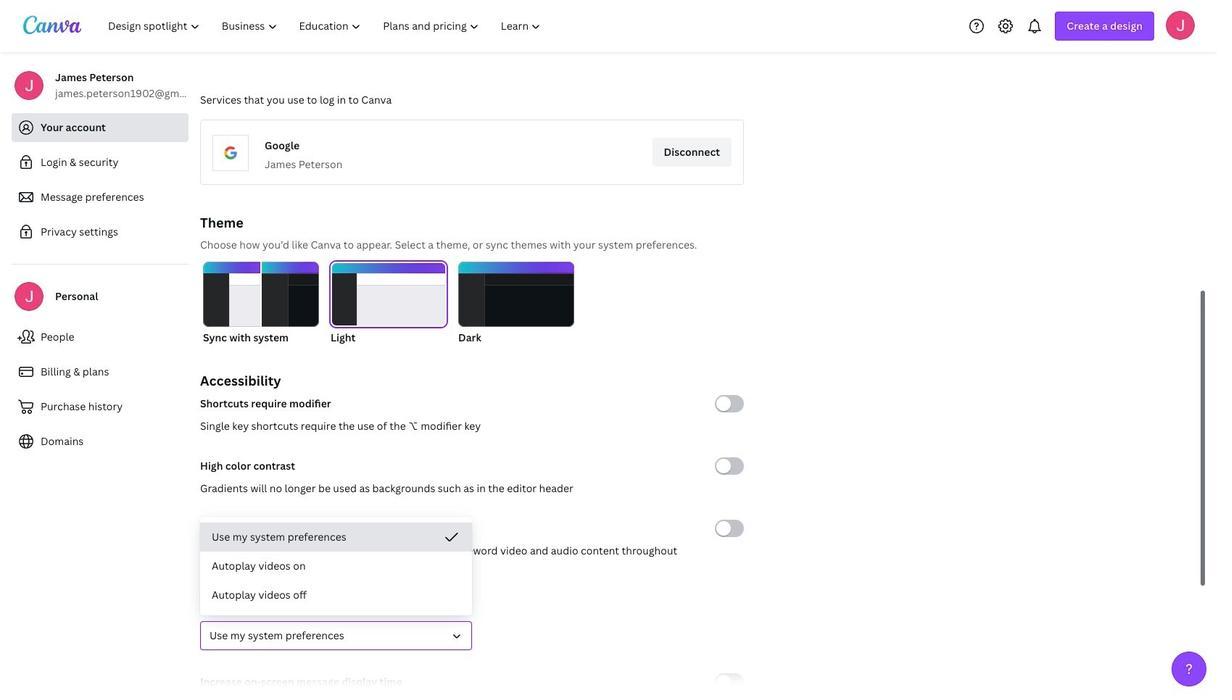 Task type: locate. For each thing, give the bounding box(es) containing it.
option
[[200, 523, 472, 552], [200, 552, 472, 581], [200, 581, 472, 610]]

list box
[[200, 523, 472, 610]]

2 option from the top
[[200, 552, 472, 581]]

None button
[[203, 262, 319, 346], [331, 262, 447, 346], [458, 262, 575, 346], [200, 622, 472, 651], [203, 262, 319, 346], [331, 262, 447, 346], [458, 262, 575, 346], [200, 622, 472, 651]]

james peterson image
[[1166, 11, 1195, 40]]



Task type: describe. For each thing, give the bounding box(es) containing it.
1 option from the top
[[200, 523, 472, 552]]

3 option from the top
[[200, 581, 472, 610]]

top level navigation element
[[99, 12, 554, 41]]



Task type: vqa. For each thing, say whether or not it's contained in the screenshot.
button
yes



